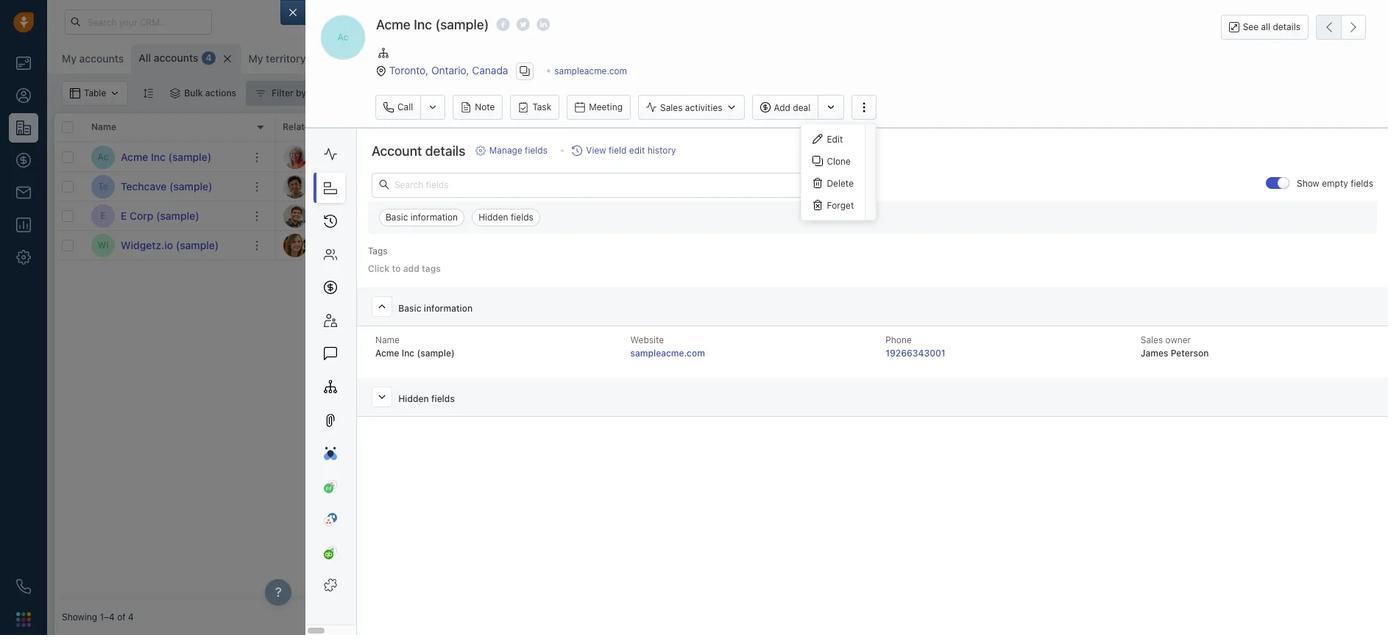Task type: vqa. For each thing, say whether or not it's contained in the screenshot.
bottommost jane.
no



Task type: describe. For each thing, give the bounding box(es) containing it.
manage fields
[[489, 145, 548, 156]]

open
[[503, 122, 527, 133]]

$ for $ 3,200
[[503, 180, 511, 193]]

+ for $ 5,600
[[835, 240, 840, 251]]

press space to select this row. row containing acme inc (sample)
[[54, 143, 275, 172]]

account
[[372, 144, 422, 159]]

delete
[[827, 178, 854, 189]]

1 vertical spatial peterson
[[661, 240, 698, 251]]

3 more...
[[383, 53, 421, 64]]

fields down 'deals'
[[525, 145, 548, 156]]

+ click to add up widgetz.io
[[393, 210, 451, 221]]

empty
[[1322, 178, 1348, 189]]

sales owner james peterson
[[1141, 335, 1209, 359]]

see
[[1243, 21, 1259, 32]]

view field edit history link
[[572, 145, 676, 158]]

more...
[[391, 53, 421, 64]]

$ 5,600
[[503, 239, 546, 252]]

phone element
[[9, 573, 38, 602]]

amount
[[554, 122, 587, 133]]

0 vertical spatial james
[[631, 152, 658, 163]]

3,200
[[514, 180, 546, 193]]

due in 2 days
[[791, 240, 846, 251]]

toronto,
[[389, 64, 428, 76]]

corp
[[130, 209, 153, 222]]

james inside sales owner james peterson
[[1141, 348, 1168, 359]]

add deal
[[774, 102, 810, 113]]

show
[[1297, 178, 1320, 189]]

widgetz.io (sample) link
[[121, 238, 219, 253]]

ac inside button
[[337, 32, 348, 43]]

bulk actions button
[[161, 81, 246, 106]]

show empty fields
[[1297, 178, 1373, 189]]

twitter circled image
[[516, 17, 530, 32]]

$ for $ 5,600
[[503, 239, 511, 252]]

to down the sampletechcave.com link
[[424, 210, 432, 221]]

ac button
[[320, 15, 366, 60]]

add right delete
[[876, 181, 892, 192]]

edit
[[629, 145, 645, 156]]

row group containing $ 100
[[275, 143, 1136, 261]]

grid containing $ 100
[[54, 112, 1136, 601]]

add right forget
[[876, 210, 892, 221]]

field
[[609, 145, 627, 156]]

my for my accounts
[[62, 52, 77, 65]]

to inside tags click to add tags
[[392, 263, 401, 274]]

meeting
[[589, 102, 623, 113]]

0 vertical spatial basic
[[386, 212, 408, 223]]

accounts for my
[[79, 52, 124, 65]]

tags
[[835, 122, 855, 133]]

0 vertical spatial acme inc (sample)
[[376, 17, 489, 32]]

+ click to add for $ 0
[[835, 210, 892, 221]]

widgetz.io
[[393, 240, 436, 251]]

1 vertical spatial 4
[[128, 613, 134, 624]]

manage fields link
[[475, 145, 548, 158]]

call link
[[375, 95, 420, 120]]

1 horizontal spatial tags
[[422, 263, 441, 274]]

$ 0
[[503, 209, 521, 222]]

2 vertical spatial sampleacme.com
[[630, 348, 705, 359]]

j image
[[283, 234, 307, 257]]

$ 3,200
[[503, 180, 546, 193]]

days
[[826, 240, 846, 251]]

related contacts
[[283, 122, 356, 133]]

4 inside all accounts 4
[[206, 53, 212, 64]]

1 vertical spatial acme inc (sample)
[[121, 151, 211, 163]]

in
[[809, 240, 816, 251]]

see all details button
[[1221, 15, 1309, 40]]

3 more... button
[[362, 49, 429, 69]]

forget
[[827, 200, 854, 211]]

$ 100
[[503, 150, 534, 163]]

filter
[[272, 88, 293, 99]]

cell for $ 100
[[1048, 143, 1136, 171]]

task
[[532, 102, 551, 113]]

to right clone on the top
[[866, 152, 874, 163]]

account details
[[372, 144, 465, 159]]

j image
[[283, 204, 307, 228]]

e corp (sample)
[[121, 209, 199, 222]]

+ up 5036153947
[[945, 209, 951, 220]]

activities
[[685, 102, 722, 113]]

container_wx8msf4aqz5i3rn1 image for bulk actions button
[[170, 88, 181, 99]]

1 horizontal spatial hidden
[[478, 212, 508, 223]]

(sample) inside name acme inc (sample)
[[417, 348, 455, 359]]

territory
[[266, 52, 306, 65]]

history
[[647, 145, 676, 156]]

add right days
[[876, 240, 892, 251]]

sampletechcave.com
[[393, 181, 481, 192]]

my for my territory accounts
[[248, 52, 263, 65]]

next activity
[[724, 122, 779, 133]]

press space to select this row. row containing $ 5,600
[[275, 231, 1136, 261]]

widgetz.io (sample)
[[121, 239, 219, 251]]

0
[[514, 209, 521, 222]]

my accounts
[[62, 52, 124, 65]]

of
[[117, 613, 126, 624]]

container_wx8msf4aqz5i3rn1 image
[[617, 152, 628, 162]]

website sampleacme.com
[[630, 335, 705, 359]]

to right days
[[866, 240, 874, 251]]

name row
[[54, 113, 275, 143]]

filter by
[[272, 88, 306, 99]]

cell for $ 0
[[1048, 202, 1136, 230]]

sampleacme.com for the leftmost sampleacme.com link
[[393, 152, 466, 163]]

techcave (sample)
[[121, 180, 212, 192]]

related
[[283, 122, 316, 133]]

+ click to add for $ 100
[[835, 152, 892, 163]]

add down the sampletechcave.com link
[[435, 210, 451, 221]]

0 vertical spatial peterson
[[661, 152, 698, 163]]

3
[[383, 53, 389, 64]]

meeting button
[[567, 95, 631, 120]]

widgetz.io link
[[393, 240, 436, 251]]

owner for sales owner james peterson
[[1165, 335, 1191, 346]]

1 vertical spatial basic
[[398, 303, 421, 314]]

peterson inside sales owner james peterson
[[1171, 348, 1209, 359]]

5,600
[[514, 239, 546, 252]]

e for e
[[100, 210, 106, 221]]

clone
[[827, 156, 851, 167]]

techcave
[[121, 180, 167, 192]]

owner for sales owner
[[640, 122, 666, 133]]

click inside tags click to add tags
[[368, 263, 389, 274]]

deal
[[793, 102, 810, 113]]

+ up widgetz.io
[[393, 210, 399, 221]]

to right delete
[[866, 181, 874, 192]]



Task type: locate. For each thing, give the bounding box(es) containing it.
manage
[[489, 145, 522, 156]]

1 horizontal spatial 4
[[206, 53, 212, 64]]

to down widgetz.io
[[392, 263, 401, 274]]

1 vertical spatial james
[[631, 240, 658, 251]]

1 james peterson from the top
[[631, 152, 698, 163]]

0 horizontal spatial sampleacme.com
[[393, 152, 466, 163]]

2 james peterson from the top
[[631, 240, 698, 251]]

+ click to add for $ 5,600
[[835, 240, 892, 251]]

acme inc (sample) up ⌘
[[376, 17, 489, 32]]

2
[[819, 240, 824, 251]]

phone inside phone 19266343001
[[885, 335, 912, 346]]

cell for $ 3,200
[[1048, 172, 1136, 201]]

my accounts button
[[54, 44, 131, 74], [62, 52, 124, 65]]

acme inc (sample) down name row
[[121, 151, 211, 163]]

cell
[[938, 143, 1048, 171], [1048, 143, 1136, 171], [1048, 172, 1136, 201], [606, 202, 717, 230], [1048, 202, 1136, 230], [1048, 231, 1136, 260]]

⌘
[[437, 53, 445, 64]]

tags
[[368, 246, 387, 257], [422, 263, 441, 274]]

19266343001
[[885, 348, 945, 359]]

0 horizontal spatial my
[[62, 52, 77, 65]]

ontario,
[[431, 64, 469, 76]]

name for name acme inc (sample)
[[375, 335, 399, 346]]

add right clone on the top
[[876, 152, 892, 163]]

add inside tags click to add tags
[[403, 263, 419, 274]]

edit
[[827, 134, 843, 145]]

0 horizontal spatial e
[[100, 210, 106, 221]]

task button
[[510, 95, 559, 120]]

add up 5036153947
[[987, 209, 1003, 220]]

hidden down name acme inc (sample)
[[398, 393, 429, 405]]

hidden fields up $ 5,600
[[478, 212, 533, 223]]

4 $ from the top
[[503, 239, 511, 252]]

0 vertical spatial sampleacme.com link
[[554, 65, 627, 76]]

1 horizontal spatial phone
[[945, 122, 972, 133]]

te
[[98, 181, 108, 192]]

press space to select this row. row containing $ 100
[[275, 143, 1136, 172]]

0 horizontal spatial sales
[[614, 122, 637, 133]]

+ right 2
[[835, 240, 840, 251]]

ac up "my territory accounts"
[[337, 32, 348, 43]]

ac inside row
[[98, 152, 108, 163]]

press space to select this row. row containing $ 3,200
[[275, 172, 1136, 202]]

1 vertical spatial basic information
[[398, 303, 473, 314]]

1 vertical spatial hidden
[[398, 393, 429, 405]]

basic information up widgetz.io
[[386, 212, 458, 223]]

$ left 0 in the left of the page
[[503, 209, 511, 222]]

press space to select this row. row
[[54, 143, 275, 172], [275, 143, 1136, 172], [54, 172, 275, 202], [275, 172, 1136, 202], [54, 202, 275, 231], [275, 202, 1136, 231], [54, 231, 275, 261], [275, 231, 1136, 261]]

peterson
[[661, 152, 698, 163], [661, 240, 698, 251], [1171, 348, 1209, 359]]

container_wx8msf4aqz5i3rn1 image
[[170, 88, 181, 99], [255, 88, 266, 99]]

1 horizontal spatial sales
[[660, 102, 683, 113]]

+ click to add down edit
[[835, 152, 892, 163]]

1 container_wx8msf4aqz5i3rn1 image from the left
[[170, 88, 181, 99]]

0 vertical spatial basic information
[[386, 212, 458, 223]]

to right forget
[[866, 210, 874, 221]]

add down widgetz.io
[[403, 263, 419, 274]]

bulk
[[184, 88, 203, 99]]

website for website sampleacme.com
[[630, 335, 664, 346]]

Search your CRM... text field
[[65, 10, 212, 35]]

press space to select this row. row containing $ 0
[[275, 202, 1136, 231]]

⌘ o
[[437, 53, 454, 64]]

cell for $ 5,600
[[1048, 231, 1136, 260]]

my
[[62, 52, 77, 65], [248, 52, 263, 65]]

2 horizontal spatial sampleacme.com link
[[630, 348, 705, 359]]

container_wx8msf4aqz5i3rn1 image left filter
[[255, 88, 266, 99]]

to up 5036153947
[[976, 209, 984, 220]]

0 horizontal spatial details
[[425, 144, 465, 159]]

1 horizontal spatial container_wx8msf4aqz5i3rn1 image
[[255, 88, 266, 99]]

4 right 'of'
[[128, 613, 134, 624]]

1 my from the left
[[62, 52, 77, 65]]

call button
[[375, 95, 420, 120]]

1 vertical spatial tags
[[422, 263, 441, 274]]

1 horizontal spatial acme inc (sample)
[[376, 17, 489, 32]]

1 horizontal spatial sampleacme.com link
[[554, 65, 627, 76]]

freshworks switcher image
[[16, 613, 31, 628]]

1 horizontal spatial website
[[630, 335, 664, 346]]

1 horizontal spatial accounts
[[154, 52, 198, 64]]

sampleacme.com for sampleacme.com link to the top
[[554, 65, 627, 76]]

website
[[393, 122, 428, 133], [630, 335, 664, 346]]

0 vertical spatial website
[[393, 122, 428, 133]]

4 up bulk actions
[[206, 53, 212, 64]]

0 horizontal spatial hidden
[[398, 393, 429, 405]]

$ left the 5,600
[[503, 239, 511, 252]]

inc
[[414, 17, 432, 32], [151, 151, 166, 163], [402, 348, 414, 359]]

basic
[[386, 212, 408, 223], [398, 303, 421, 314]]

1 vertical spatial sampleacme.com
[[393, 152, 466, 163]]

add
[[876, 152, 892, 163], [876, 181, 892, 192], [987, 209, 1003, 220], [435, 210, 451, 221], [876, 210, 892, 221], [876, 240, 892, 251], [403, 263, 419, 274]]

phone image
[[16, 580, 31, 595]]

add deal button
[[752, 95, 818, 120]]

add
[[774, 102, 790, 113]]

accounts
[[154, 52, 198, 64], [79, 52, 124, 65], [308, 52, 353, 65]]

0 horizontal spatial phone
[[885, 335, 912, 346]]

owner inside sales owner james peterson
[[1165, 335, 1191, 346]]

0 horizontal spatial owner
[[640, 122, 666, 133]]

e left corp
[[121, 209, 127, 222]]

hidden fields down name acme inc (sample)
[[398, 393, 455, 405]]

1 vertical spatial website
[[630, 335, 664, 346]]

inc inside acme inc (sample) link
[[151, 151, 166, 163]]

website for website
[[393, 122, 428, 133]]

all accounts link
[[139, 51, 198, 65]]

s image
[[283, 175, 307, 198]]

details up the sampletechcave.com link
[[425, 144, 465, 159]]

0 vertical spatial information
[[410, 212, 458, 223]]

container_wx8msf4aqz5i3rn1 image inside bulk actions button
[[170, 88, 181, 99]]

1 vertical spatial inc
[[151, 151, 166, 163]]

name for name
[[91, 122, 116, 133]]

bulk actions
[[184, 88, 236, 99]]

0 vertical spatial sales
[[660, 102, 683, 113]]

3 $ from the top
[[503, 209, 511, 222]]

0 vertical spatial sampleacme.com
[[554, 65, 627, 76]]

e for e corp (sample)
[[121, 209, 127, 222]]

tags left widgetz.io
[[368, 246, 387, 257]]

accounts right territory at the left of the page
[[308, 52, 353, 65]]

container_wx8msf4aqz5i3rn1 image inside "filter by" button
[[255, 88, 266, 99]]

to
[[866, 152, 874, 163], [866, 181, 874, 192], [976, 209, 984, 220], [424, 210, 432, 221], [866, 210, 874, 221], [866, 240, 874, 251], [392, 263, 401, 274]]

l image
[[283, 145, 307, 169]]

0 horizontal spatial tags
[[368, 246, 387, 257]]

2 row group from the left
[[275, 143, 1136, 261]]

0 horizontal spatial hidden fields
[[398, 393, 455, 405]]

send email image
[[1242, 16, 1253, 28]]

deals
[[529, 122, 552, 133]]

owner inside grid
[[640, 122, 666, 133]]

+
[[835, 152, 840, 163], [835, 181, 840, 192], [945, 209, 951, 220], [393, 210, 399, 221], [835, 210, 840, 221], [835, 240, 840, 251]]

details right all
[[1273, 21, 1300, 32]]

filter by button
[[246, 81, 316, 106]]

$ for $ 0
[[503, 209, 511, 222]]

0 horizontal spatial accounts
[[79, 52, 124, 65]]

0 vertical spatial phone
[[945, 122, 972, 133]]

2 vertical spatial sales
[[1141, 335, 1163, 346]]

name inside name acme inc (sample)
[[375, 335, 399, 346]]

techcave (sample) link
[[121, 179, 212, 194]]

sales inside sales owner james peterson
[[1141, 335, 1163, 346]]

press space to select this row. row containing techcave (sample)
[[54, 172, 275, 202]]

details inside button
[[1273, 21, 1300, 32]]

0 vertical spatial acme
[[376, 17, 411, 32]]

1 horizontal spatial ac
[[337, 32, 348, 43]]

sales owner
[[614, 122, 666, 133]]

phone inside grid
[[945, 122, 972, 133]]

0 vertical spatial name
[[91, 122, 116, 133]]

website inside grid
[[393, 122, 428, 133]]

phone for phone
[[945, 122, 972, 133]]

1 vertical spatial owner
[[1165, 335, 1191, 346]]

5036153947
[[945, 238, 999, 249]]

toronto, ontario, canada link
[[389, 64, 508, 76]]

2 horizontal spatial sales
[[1141, 335, 1163, 346]]

tags down widgetz.io
[[422, 263, 441, 274]]

+ up forget
[[835, 181, 840, 192]]

container_wx8msf4aqz5i3rn1 image for "filter by" button
[[255, 88, 266, 99]]

linkedin circled image
[[537, 17, 550, 32]]

1 vertical spatial sampleacme.com link
[[393, 152, 466, 163]]

0 vertical spatial hidden
[[478, 212, 508, 223]]

1 vertical spatial sales
[[614, 122, 637, 133]]

grid
[[54, 112, 1136, 601]]

my territory accounts
[[248, 52, 353, 65]]

1 vertical spatial details
[[425, 144, 465, 159]]

contacts
[[318, 122, 356, 133]]

0 horizontal spatial container_wx8msf4aqz5i3rn1 image
[[170, 88, 181, 99]]

dialog
[[280, 0, 1388, 636]]

row group
[[54, 143, 275, 261], [275, 143, 1136, 261]]

all
[[1261, 21, 1270, 32]]

see all details
[[1243, 21, 1300, 32]]

2 $ from the top
[[503, 180, 511, 193]]

sales activities button
[[638, 95, 752, 120], [638, 95, 744, 120]]

facebook circled image
[[496, 17, 510, 32]]

0 vertical spatial tags
[[368, 246, 387, 257]]

sampleacme.com
[[554, 65, 627, 76], [393, 152, 466, 163], [630, 348, 705, 359]]

+ click to add
[[835, 152, 892, 163], [835, 181, 892, 192], [945, 209, 1003, 220], [393, 210, 451, 221], [835, 210, 892, 221], [835, 240, 892, 251]]

+ for $ 0
[[835, 210, 840, 221]]

2 vertical spatial james
[[1141, 348, 1168, 359]]

+ for $ 3,200
[[835, 181, 840, 192]]

note
[[475, 102, 495, 113]]

basic up widgetz.io
[[386, 212, 408, 223]]

phone 19266343001
[[885, 335, 945, 359]]

e down te
[[100, 210, 106, 221]]

acme inside press space to select this row. row
[[121, 151, 148, 163]]

+ click to add right 2
[[835, 240, 892, 251]]

+ up days
[[835, 210, 840, 221]]

0 vertical spatial 4
[[206, 53, 212, 64]]

+ click to add up forget
[[835, 181, 892, 192]]

james
[[631, 152, 658, 163], [631, 240, 658, 251], [1141, 348, 1168, 359]]

phone for phone 19266343001
[[885, 335, 912, 346]]

$ left 100
[[503, 150, 511, 163]]

acme
[[376, 17, 411, 32], [121, 151, 148, 163], [375, 348, 399, 359]]

2 horizontal spatial accounts
[[308, 52, 353, 65]]

2 vertical spatial inc
[[402, 348, 414, 359]]

+ for $ 100
[[835, 152, 840, 163]]

basic up name acme inc (sample)
[[398, 303, 421, 314]]

press space to select this row. row containing widgetz.io (sample)
[[54, 231, 275, 261]]

sales for sales activities
[[660, 102, 683, 113]]

information
[[410, 212, 458, 223], [424, 303, 473, 314]]

due
[[791, 240, 806, 251]]

e
[[121, 209, 127, 222], [100, 210, 106, 221]]

2 horizontal spatial sampleacme.com
[[630, 348, 705, 359]]

row group containing acme inc (sample)
[[54, 143, 275, 261]]

Search fields text field
[[372, 173, 872, 198]]

james peterson
[[631, 152, 698, 163], [631, 240, 698, 251]]

acme inc (sample) link
[[121, 150, 211, 164]]

inc inside name acme inc (sample)
[[402, 348, 414, 359]]

showing
[[62, 613, 97, 624]]

0 vertical spatial details
[[1273, 21, 1300, 32]]

information up name acme inc (sample)
[[424, 303, 473, 314]]

100
[[514, 150, 534, 163]]

1 horizontal spatial hidden fields
[[478, 212, 533, 223]]

2 vertical spatial peterson
[[1171, 348, 1209, 359]]

ac up te
[[98, 152, 108, 163]]

+ click to add up days
[[835, 210, 892, 221]]

0 vertical spatial james peterson
[[631, 152, 698, 163]]

open deals amount
[[503, 122, 587, 133]]

0 horizontal spatial 4
[[128, 613, 134, 624]]

name acme inc (sample)
[[375, 335, 455, 359]]

$
[[503, 150, 511, 163], [503, 180, 511, 193], [503, 209, 511, 222], [503, 239, 511, 252]]

dialog containing acme inc (sample)
[[280, 0, 1388, 636]]

1 vertical spatial james peterson
[[631, 240, 698, 251]]

widgetz.io
[[121, 239, 173, 251]]

1 horizontal spatial owner
[[1165, 335, 1191, 346]]

accounts left the "all"
[[79, 52, 124, 65]]

sales for sales owner
[[614, 122, 637, 133]]

0 horizontal spatial website
[[393, 122, 428, 133]]

basic information up name acme inc (sample)
[[398, 303, 473, 314]]

2 container_wx8msf4aqz5i3rn1 image from the left
[[255, 88, 266, 99]]

1 vertical spatial hidden fields
[[398, 393, 455, 405]]

by
[[296, 88, 306, 99]]

0 horizontal spatial sampleacme.com link
[[393, 152, 466, 163]]

canada
[[472, 64, 508, 76]]

actions
[[205, 88, 236, 99]]

sampletechcave.com link
[[393, 181, 481, 192]]

view
[[586, 145, 606, 156]]

0 vertical spatial hidden fields
[[478, 212, 533, 223]]

toronto, ontario, canada
[[389, 64, 508, 76]]

hidden left 0 in the left of the page
[[478, 212, 508, 223]]

fields up $ 5,600
[[511, 212, 533, 223]]

1–4
[[100, 613, 115, 624]]

+ down edit
[[835, 152, 840, 163]]

fields down name acme inc (sample)
[[431, 393, 455, 405]]

2 vertical spatial acme
[[375, 348, 399, 359]]

+ click to add up 5036153947
[[945, 209, 1003, 220]]

information down the sampletechcave.com link
[[410, 212, 458, 223]]

acme inside name acme inc (sample)
[[375, 348, 399, 359]]

hidden fields
[[478, 212, 533, 223], [398, 393, 455, 405]]

accounts right the "all"
[[154, 52, 198, 64]]

fields right empty
[[1351, 178, 1373, 189]]

note button
[[453, 95, 503, 120]]

2 vertical spatial sampleacme.com link
[[630, 348, 705, 359]]

1 row group from the left
[[54, 143, 275, 261]]

view field edit history
[[586, 145, 676, 156]]

0 horizontal spatial ac
[[98, 152, 108, 163]]

1 vertical spatial name
[[375, 335, 399, 346]]

owner
[[640, 122, 666, 133], [1165, 335, 1191, 346]]

call
[[397, 102, 413, 113]]

container_wx8msf4aqz5i3rn1 image left bulk
[[170, 88, 181, 99]]

website inside website sampleacme.com
[[630, 335, 664, 346]]

next
[[724, 122, 744, 133]]

fields
[[525, 145, 548, 156], [1351, 178, 1373, 189], [511, 212, 533, 223], [431, 393, 455, 405]]

accounts for all
[[154, 52, 198, 64]]

1 horizontal spatial e
[[121, 209, 127, 222]]

+ click to add for $ 3,200
[[835, 181, 892, 192]]

name inside name row
[[91, 122, 116, 133]]

1 vertical spatial information
[[424, 303, 473, 314]]

1 vertical spatial phone
[[885, 335, 912, 346]]

1 $ from the top
[[503, 150, 511, 163]]

1 vertical spatial acme
[[121, 151, 148, 163]]

0 horizontal spatial acme inc (sample)
[[121, 151, 211, 163]]

(sample)
[[435, 17, 489, 32], [168, 151, 211, 163], [169, 180, 212, 192], [156, 209, 199, 222], [176, 239, 219, 251], [417, 348, 455, 359]]

$ left 3,200
[[503, 180, 511, 193]]

all
[[139, 52, 151, 64]]

activity
[[747, 122, 779, 133]]

1 horizontal spatial sampleacme.com
[[554, 65, 627, 76]]

0 horizontal spatial name
[[91, 122, 116, 133]]

0 vertical spatial ac
[[337, 32, 348, 43]]

$ for $ 100
[[503, 150, 511, 163]]

1 horizontal spatial details
[[1273, 21, 1300, 32]]

1 horizontal spatial my
[[248, 52, 263, 65]]

1 vertical spatial ac
[[98, 152, 108, 163]]

0 vertical spatial owner
[[640, 122, 666, 133]]

press space to select this row. row containing e corp (sample)
[[54, 202, 275, 231]]

1 horizontal spatial name
[[375, 335, 399, 346]]

2 my from the left
[[248, 52, 263, 65]]

showing 1–4 of 4
[[62, 613, 134, 624]]

0 vertical spatial inc
[[414, 17, 432, 32]]

wi
[[98, 240, 109, 251]]



